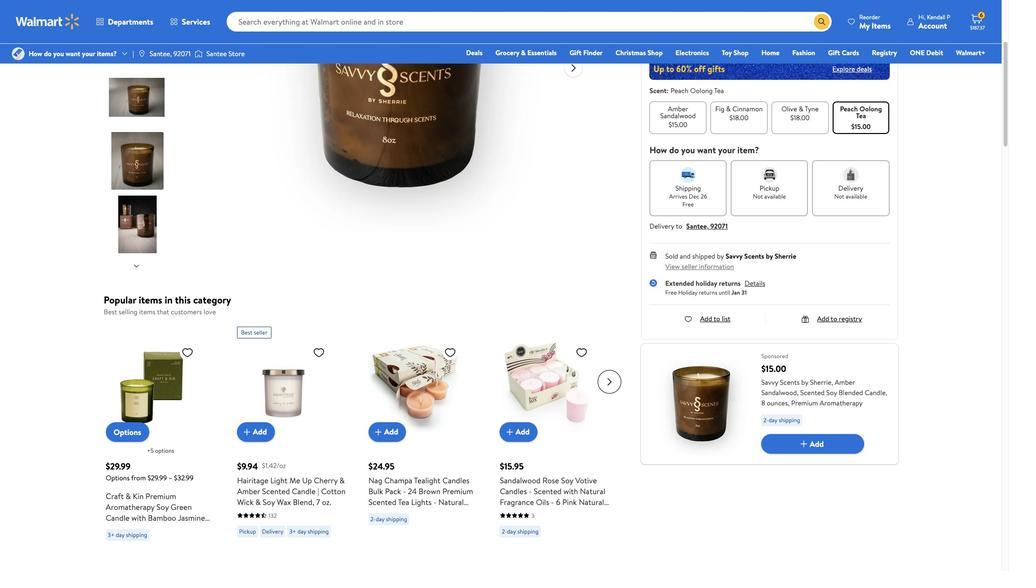 Task type: vqa. For each thing, say whether or not it's contained in the screenshot.
DETAILS "button"
yes



Task type: describe. For each thing, give the bounding box(es) containing it.
1 vertical spatial santee,
[[686, 221, 709, 231]]

walmart+
[[956, 48, 985, 58]]

registry
[[872, 48, 897, 58]]

savvy scents by sherrie, peach oolong tea, scented soy blended candle, premium, 8 ounces - image 3 of 6 image
[[109, 68, 166, 126]]

departments
[[108, 16, 153, 27]]

natural up incense
[[580, 486, 605, 496]]

deals
[[857, 64, 872, 74]]

sandalwood rose soy votive candles - scented with natural fragrance oils - 6 pink natural votive candle refills - incense & earth collection image
[[500, 342, 592, 434]]

$15.00 inside amber sandalwood $15.00
[[669, 120, 687, 130]]

wick
[[237, 496, 254, 507]]

electronics link
[[671, 47, 713, 58]]

item?
[[737, 144, 759, 156]]

toy shop link
[[717, 47, 753, 58]]

1 vertical spatial items
[[139, 307, 155, 317]]

free for shipping
[[682, 200, 694, 208]]

day inside $15.00 'group'
[[769, 416, 777, 424]]

oils inside "$15.95 sandalwood rose soy votive candles - scented with natural fragrance oils - 6 pink natural votive candle refills - incense & earth collection"
[[536, 496, 549, 507]]

$24.95 nag champa tealight candles bulk pack - 24 brown premium scented tea lights - natural oils - shortie's candle company
[[368, 460, 473, 529]]

kendall
[[927, 13, 946, 21]]

with for $15.95
[[564, 486, 578, 496]]

add button for 'nag champa tealight candles bulk pack - 24 brown premium scented tea lights - natural oils - shortie's candle company' image
[[368, 422, 406, 442]]

3+ inside craft & kin premium aromatherapy soy green candle with bamboo jasmine scent 3+ day shipping
[[108, 530, 114, 539]]

add to cart
[[811, 24, 850, 35]]

departments button
[[88, 10, 162, 34]]

buy
[[694, 24, 707, 35]]

add inside $15.00 'group'
[[810, 438, 824, 449]]

dec
[[689, 192, 699, 201]]

soy inside sponsored $15.00 savvy scents by sherrie, amber sandalwood, scented soy blended candle, 8 ounces, premium aromatherapy
[[826, 388, 837, 398]]

olive & tyne $18.00
[[781, 104, 819, 123]]

$15.00 inside sponsored $15.00 savvy scents by sherrie, amber sandalwood, scented soy blended candle, 8 ounces, premium aromatherapy
[[761, 363, 786, 375]]

Search search field
[[226, 12, 832, 32]]

to for list
[[714, 314, 720, 324]]

0 vertical spatial 92071
[[173, 49, 191, 59]]

view
[[665, 262, 680, 272]]

0 horizontal spatial returns
[[699, 288, 717, 296]]

1 horizontal spatial tea
[[714, 86, 724, 96]]

popular items in this category best selling items that customers love
[[104, 293, 231, 317]]

add to list
[[700, 314, 731, 324]]

delivery not available
[[834, 183, 867, 201]]

0 horizontal spatial oolong
[[690, 86, 713, 96]]

options link
[[106, 422, 149, 442]]

sherrie
[[775, 251, 796, 261]]

day left shortie's
[[376, 515, 385, 523]]

selling
[[119, 307, 137, 317]]

sponsored $15.00 savvy scents by sherrie, amber sandalwood, scented soy blended candle, 8 ounces, premium aromatherapy
[[761, 352, 887, 408]]

when
[[664, 2, 678, 10]]

seller for best
[[254, 328, 268, 336]]

explore deals link
[[828, 60, 876, 78]]

6 inside 6 $187.37
[[980, 11, 983, 19]]

0 vertical spatial options
[[114, 426, 141, 437]]

0 vertical spatial scents
[[744, 251, 764, 261]]

$32.99
[[174, 473, 194, 483]]

scented inside sponsored $15.00 savvy scents by sherrie, amber sandalwood, scented soy blended candle, 8 ounces, premium aromatherapy
[[800, 388, 825, 398]]

details
[[745, 278, 765, 288]]

items?
[[97, 49, 117, 59]]

bulk
[[368, 486, 383, 496]]

tea inside peach oolong tea $15.00
[[856, 111, 866, 121]]

add to cart image for 'nag champa tealight candles bulk pack - 24 brown premium scented tea lights - natural oils - shortie's candle company' image
[[372, 426, 384, 438]]

product group containing $9.94
[[237, 322, 347, 545]]

not for pickup
[[753, 192, 763, 201]]

free for extended
[[665, 288, 677, 296]]

gift for gift cards
[[828, 48, 840, 58]]

scent list
[[648, 100, 892, 136]]

+5
[[147, 446, 154, 455]]

8
[[761, 398, 765, 408]]

next image image
[[133, 262, 140, 270]]

& right grocery
[[521, 48, 526, 58]]

one debit link
[[906, 47, 948, 58]]

scent inside craft & kin premium aromatherapy soy green candle with bamboo jasmine scent 3+ day shipping
[[106, 523, 125, 534]]

christmas shop
[[616, 48, 663, 58]]

1 horizontal spatial votive
[[575, 475, 597, 486]]

savvy scents by sherrie, peach oolong tea, scented soy blended candle, premium, 8 ounces - image 2 of 6 image
[[109, 5, 166, 63]]

legal information image
[[724, 2, 732, 10]]

sandalwood for $15.95
[[500, 475, 541, 486]]

best inside product group
[[241, 328, 252, 336]]

$1.42/oz
[[262, 461, 286, 471]]

walmart image
[[16, 14, 80, 30]]

that
[[157, 307, 169, 317]]

0 horizontal spatial by
[[717, 251, 724, 261]]

$15.00 group
[[641, 344, 898, 464]]

1 vertical spatial $29.99
[[148, 473, 167, 483]]

walmart+ link
[[952, 47, 990, 58]]

candle inside $24.95 nag champa tealight candles bulk pack - 24 brown premium scented tea lights - natural oils - shortie's candle company
[[420, 507, 444, 518]]

green
[[171, 501, 192, 512]]

store
[[229, 49, 245, 59]]

love
[[204, 307, 216, 317]]

scented inside $24.95 nag champa tealight candles bulk pack - 24 brown premium scented tea lights - natural oils - shortie's candle company
[[368, 496, 396, 507]]

+5 options
[[147, 446, 174, 455]]

how do you want your items?
[[29, 49, 117, 59]]

$9.94
[[237, 460, 258, 472]]

shipping inside $15.00 'group'
[[779, 416, 800, 424]]

26
[[701, 192, 707, 201]]

by inside sponsored $15.00 savvy scents by sherrie, amber sandalwood, scented soy blended candle, 8 ounces, premium aromatherapy
[[801, 377, 808, 387]]

cherry
[[314, 475, 338, 486]]

view seller information link
[[665, 262, 734, 272]]

options inside $29.99 options from $29.99 – $32.99
[[106, 473, 130, 483]]

next slide for popular items in this category list image
[[598, 370, 621, 393]]

best inside "popular items in this category best selling items that customers love"
[[104, 307, 117, 317]]

0 horizontal spatial votive
[[500, 507, 522, 518]]

reorder my items
[[859, 13, 891, 31]]

you for how do you want your items?
[[53, 49, 64, 59]]

shipping arrives dec 26 free
[[669, 183, 707, 208]]

& right wick
[[256, 496, 261, 507]]

0 vertical spatial savvy
[[726, 251, 743, 261]]

shipping down 3
[[517, 527, 539, 535]]

cotton
[[321, 486, 346, 496]]

incense
[[577, 507, 603, 518]]

collection
[[527, 518, 563, 529]]

oils inside $24.95 nag champa tealight candles bulk pack - 24 brown premium scented tea lights - natural oils - shortie's candle company
[[368, 507, 382, 518]]

soy inside "$15.95 sandalwood rose soy votive candles - scented with natural fragrance oils - 6 pink natural votive candle refills - incense & earth collection"
[[561, 475, 573, 486]]

services button
[[162, 10, 219, 34]]

one
[[910, 48, 925, 58]]

olive
[[781, 104, 797, 114]]

sandalwood for amber
[[660, 111, 696, 121]]

add to list button
[[684, 314, 731, 324]]

shop for christmas shop
[[648, 48, 663, 58]]

your for items?
[[82, 49, 95, 59]]

–
[[169, 473, 172, 483]]

0 horizontal spatial peach
[[671, 86, 689, 96]]

how for how do you want your items?
[[29, 49, 42, 59]]

1 vertical spatial 2-day shipping
[[370, 515, 407, 523]]

now
[[709, 24, 723, 35]]

candle inside craft & kin premium aromatherapy soy green candle with bamboo jasmine scent 3+ day shipping
[[106, 512, 130, 523]]

2-day shipping inside $15.00 'group'
[[763, 416, 800, 424]]

& inside olive & tyne $18.00
[[799, 104, 803, 114]]

up to sixty percent off deals. shop now. image
[[650, 58, 890, 80]]

how do you want your item?
[[650, 144, 759, 156]]

Walmart Site-Wide search field
[[226, 12, 832, 32]]

$15.95 sandalwood rose soy votive candles - scented with natural fragrance oils - 6 pink natural votive candle refills - incense & earth collection
[[500, 460, 605, 529]]

 image for santee, 92071
[[138, 50, 146, 58]]

light
[[270, 475, 288, 486]]

buy now button
[[650, 20, 768, 39]]

scents inside sponsored $15.00 savvy scents by sherrie, amber sandalwood, scented soy blended candle, 8 ounces, premium aromatherapy
[[780, 377, 800, 387]]

add to cart image for hairitage light me up cherry & amber scented candle | cotton wick & soy wax blend, 7 oz. image
[[241, 426, 253, 438]]

1 horizontal spatial 2-
[[502, 527, 507, 535]]

items
[[872, 20, 891, 31]]

online
[[707, 2, 722, 10]]

not for delivery
[[834, 192, 844, 201]]

account
[[918, 20, 947, 31]]

1 horizontal spatial 3+
[[289, 527, 296, 535]]

peach oolong tea $15.00
[[840, 104, 882, 132]]

grocery & essentials link
[[491, 47, 561, 58]]

savvy scents by sherrie, peach oolong tea, scented soy blended candle, premium, 8 ounces - image 4 of 6 image
[[109, 132, 166, 190]]

explore deals
[[832, 64, 872, 74]]

add to cart image for sandalwood rose soy votive candles - scented with natural fragrance oils - 6 pink natural votive candle refills - incense & earth collection image at bottom
[[504, 426, 516, 438]]

shipped
[[692, 251, 715, 261]]

natural for $15.95
[[579, 496, 604, 507]]

- left shortie's
[[384, 507, 387, 518]]

day down fragrance
[[507, 527, 516, 535]]

do for how do you want your items?
[[44, 49, 52, 59]]

1 horizontal spatial returns
[[719, 278, 741, 288]]

nag champa tealight candles bulk pack - 24 brown premium scented tea lights - natural oils - shortie's candle company image
[[368, 342, 460, 434]]

extended holiday returns details free holiday returns until jan 31
[[665, 278, 765, 296]]

refills
[[549, 507, 570, 518]]

1 horizontal spatial 2-day shipping
[[502, 527, 539, 535]]

$15.00 inside peach oolong tea $15.00
[[851, 122, 871, 132]]

6 $187.37
[[970, 11, 985, 31]]

shipping inside craft & kin premium aromatherapy soy green candle with bamboo jasmine scent 3+ day shipping
[[126, 530, 147, 539]]

you for how do you want your item?
[[681, 144, 695, 156]]

add to cart image inside $15.00 'group'
[[798, 438, 810, 450]]

do for how do you want your item?
[[669, 144, 679, 156]]

one debit
[[910, 48, 943, 58]]

available for delivery
[[846, 192, 867, 201]]

- right refills
[[572, 507, 575, 518]]

intent image for pickup image
[[762, 167, 777, 183]]

amber inside amber sandalwood $15.00
[[668, 104, 688, 114]]

information
[[699, 262, 734, 272]]

delivery inside product group
[[262, 527, 283, 535]]

p
[[947, 13, 951, 21]]

$187.37
[[970, 24, 985, 31]]

toy shop
[[722, 48, 749, 58]]

savvy scents by sherrie, peach oolong tea, scented soy blended candle, premium, 8 ounces image
[[242, 0, 557, 232]]

132
[[269, 511, 277, 520]]

blended
[[839, 388, 863, 398]]

31
[[742, 288, 747, 296]]

shortie's
[[389, 507, 418, 518]]

add button for hairitage light me up cherry & amber scented candle | cotton wick & soy wax blend, 7 oz. image
[[237, 422, 275, 442]]

savvy inside sponsored $15.00 savvy scents by sherrie, amber sandalwood, scented soy blended candle, 8 ounces, premium aromatherapy
[[761, 377, 778, 387]]

amber inside sponsored $15.00 savvy scents by sherrie, amber sandalwood, scented soy blended candle, 8 ounces, premium aromatherapy
[[835, 377, 855, 387]]

savvy scents by sherrie, peach oolong tea, scented soy blended candle, premium, 8 ounces - image 5 of 6 image
[[109, 196, 166, 253]]

view seller information
[[665, 262, 734, 272]]

tyne
[[805, 104, 819, 114]]

hairitage light me up cherry & amber scented candle | cotton wick & soy wax blend, 7 oz. image
[[237, 342, 329, 434]]

fragrance
[[500, 496, 534, 507]]



Task type: locate. For each thing, give the bounding box(es) containing it.
0 horizontal spatial shop
[[648, 48, 663, 58]]

1 horizontal spatial premium
[[442, 486, 473, 496]]

$29.99
[[106, 460, 131, 472], [148, 473, 167, 483]]

0 horizontal spatial your
[[82, 49, 95, 59]]

how for how do you want your item?
[[650, 144, 667, 156]]

0 vertical spatial how
[[29, 49, 42, 59]]

2-
[[763, 416, 769, 424], [370, 515, 376, 523], [502, 527, 507, 535]]

 image left santee, 92071
[[138, 50, 146, 58]]

premium inside craft & kin premium aromatherapy soy green candle with bamboo jasmine scent 3+ day shipping
[[146, 491, 176, 501]]

nag
[[368, 475, 382, 486]]

1 vertical spatial sandalwood
[[500, 475, 541, 486]]

add to favorites list, nag champa tealight candles bulk pack - 24 brown premium scented tea lights - natural oils - shortie's candle company image
[[444, 346, 456, 358]]

2 horizontal spatial tea
[[856, 111, 866, 121]]

candle inside the $9.94 $1.42/oz hairitage light me up cherry & amber scented candle | cotton wick & soy wax blend, 7 oz.
[[292, 486, 316, 496]]

hairitage
[[237, 475, 268, 486]]

scent down craft
[[106, 523, 125, 534]]

shop
[[648, 48, 663, 58], [734, 48, 749, 58]]

$9.94 $1.42/oz hairitage light me up cherry & amber scented candle | cotton wick & soy wax blend, 7 oz.
[[237, 460, 346, 507]]

want for items?
[[66, 49, 80, 59]]

shipping down kin
[[126, 530, 147, 539]]

add button inside $15.00 'group'
[[761, 434, 864, 454]]

peach right tyne
[[840, 104, 858, 114]]

2 vertical spatial amber
[[237, 486, 260, 496]]

0 horizontal spatial 2-
[[370, 515, 376, 523]]

you down walmart image
[[53, 49, 64, 59]]

amber down scent : peach oolong tea
[[668, 104, 688, 114]]

1 vertical spatial peach
[[840, 104, 858, 114]]

toy
[[722, 48, 732, 58]]

&
[[521, 48, 526, 58], [726, 104, 731, 114], [799, 104, 803, 114], [340, 475, 345, 486], [126, 491, 131, 501], [256, 496, 261, 507], [500, 518, 505, 529]]

my
[[859, 20, 870, 31]]

0 horizontal spatial free
[[665, 288, 677, 296]]

1 horizontal spatial want
[[697, 144, 716, 156]]

aromatherapy inside craft & kin premium aromatherapy soy green candle with bamboo jasmine scent 3+ day shipping
[[106, 501, 155, 512]]

savvy scents by sherrie, amber sandalwood, scented soy blended candle, 8 ounces, premium aromatherapy image
[[649, 352, 753, 456]]

7
[[316, 496, 320, 507]]

2- inside $15.00 'group'
[[763, 416, 769, 424]]

pickup for pickup
[[239, 527, 256, 535]]

price when purchased online
[[650, 2, 722, 10]]

grocery
[[495, 48, 519, 58]]

you up the intent image for shipping
[[681, 144, 695, 156]]

this
[[175, 293, 191, 306]]

tealight
[[414, 475, 441, 486]]

aromatherapy down the blended
[[820, 398, 863, 408]]

- right lights
[[434, 496, 437, 507]]

pack
[[385, 486, 401, 496]]

2-day shipping down 3
[[502, 527, 539, 535]]

candle left refills
[[524, 507, 547, 518]]

candles right brown in the left bottom of the page
[[442, 475, 470, 486]]

& left earth
[[500, 518, 505, 529]]

product group
[[106, 322, 215, 545], [237, 322, 347, 545], [368, 322, 478, 545], [500, 322, 610, 545]]

and
[[680, 251, 691, 261]]

2 horizontal spatial by
[[801, 377, 808, 387]]

available inside "delivery not available"
[[846, 192, 867, 201]]

seller inside product group
[[254, 328, 268, 336]]

available for pickup
[[764, 192, 786, 201]]

wax
[[277, 496, 291, 507]]

0 horizontal spatial candles
[[442, 475, 470, 486]]

- left rose
[[529, 486, 532, 496]]

options
[[114, 426, 141, 437], [106, 473, 130, 483]]

gift for gift finder
[[570, 48, 582, 58]]

votive up pink
[[575, 475, 597, 486]]

candles inside "$15.95 sandalwood rose soy votive candles - scented with natural fragrance oils - 6 pink natural votive candle refills - incense & earth collection"
[[500, 486, 527, 496]]

by
[[717, 251, 724, 261], [766, 251, 773, 261], [801, 377, 808, 387]]

deals link
[[462, 47, 487, 58]]

deals
[[466, 48, 483, 58]]

 image
[[12, 47, 25, 60]]

soy down the sherrie,
[[826, 388, 837, 398]]

pickup down wick
[[239, 527, 256, 535]]

92071 down services dropdown button at left top
[[173, 49, 191, 59]]

amber up the blended
[[835, 377, 855, 387]]

votive
[[575, 475, 597, 486], [500, 507, 522, 518]]

day inside craft & kin premium aromatherapy soy green candle with bamboo jasmine scent 3+ day shipping
[[116, 530, 125, 539]]

0 vertical spatial your
[[82, 49, 95, 59]]

|
[[133, 49, 134, 59], [318, 486, 319, 496]]

free
[[682, 200, 694, 208], [665, 288, 677, 296]]

items left that
[[139, 307, 155, 317]]

with inside "$15.95 sandalwood rose soy votive candles - scented with natural fragrance oils - 6 pink natural votive candle refills - incense & earth collection"
[[564, 486, 578, 496]]

free left holiday
[[665, 288, 677, 296]]

fashion
[[792, 48, 815, 58]]

delivery for to
[[650, 221, 674, 231]]

aromatherapy
[[820, 398, 863, 408], [106, 501, 155, 512]]

1 not from the left
[[753, 192, 763, 201]]

soy inside craft & kin premium aromatherapy soy green candle with bamboo jasmine scent 3+ day shipping
[[156, 501, 169, 512]]

to right search icon
[[827, 24, 834, 35]]

6 left pink
[[556, 496, 560, 507]]

amber inside the $9.94 $1.42/oz hairitage light me up cherry & amber scented candle | cotton wick & soy wax blend, 7 oz.
[[237, 486, 260, 496]]

premium right brown in the left bottom of the page
[[442, 486, 473, 496]]

shop right toy
[[734, 48, 749, 58]]

$18.00 for cinnamon
[[730, 113, 749, 123]]

0 vertical spatial items
[[139, 293, 162, 306]]

1 horizontal spatial santee,
[[686, 221, 709, 231]]

delivery to santee, 92071
[[650, 221, 728, 231]]

not down intent image for delivery
[[834, 192, 844, 201]]

product group containing $29.99
[[106, 322, 215, 545]]

scented down the sherrie,
[[800, 388, 825, 398]]

1 available from the left
[[764, 192, 786, 201]]

2 horizontal spatial 2-day shipping
[[763, 416, 800, 424]]

christmas shop link
[[611, 47, 667, 58]]

6 up $187.37
[[980, 11, 983, 19]]

scented left pink
[[534, 486, 562, 496]]

 image
[[195, 49, 202, 59], [138, 50, 146, 58]]

blend,
[[293, 496, 314, 507]]

to for registry
[[831, 314, 837, 324]]

customers
[[171, 307, 202, 317]]

3 product group from the left
[[368, 322, 478, 545]]

$29.99 left –
[[148, 473, 167, 483]]

& right cherry
[[340, 475, 345, 486]]

pink
[[562, 496, 577, 507]]

purchased
[[679, 2, 705, 10]]

3+ day shipping
[[289, 527, 329, 535]]

1 vertical spatial free
[[665, 288, 677, 296]]

aromatherapy down from
[[106, 501, 155, 512]]

1 vertical spatial your
[[718, 144, 735, 156]]

available down intent image for pickup
[[764, 192, 786, 201]]

1 horizontal spatial free
[[682, 200, 694, 208]]

0 horizontal spatial santee,
[[150, 49, 172, 59]]

peach right :
[[671, 86, 689, 96]]

company
[[368, 518, 401, 529]]

intent image for shipping image
[[680, 167, 696, 183]]

soy inside the $9.94 $1.42/oz hairitage light me up cherry & amber scented candle | cotton wick & soy wax blend, 7 oz.
[[263, 496, 275, 507]]

pickup inside pickup not available
[[760, 183, 780, 193]]

0 vertical spatial santee,
[[150, 49, 172, 59]]

1 vertical spatial 92071
[[710, 221, 728, 231]]

2 gift from the left
[[828, 48, 840, 58]]

2 product group from the left
[[237, 322, 347, 545]]

natural inside $24.95 nag champa tealight candles bulk pack - 24 brown premium scented tea lights - natural oils - shortie's candle company
[[438, 496, 464, 507]]

sandalwood inside "$15.95 sandalwood rose soy votive candles - scented with natural fragrance oils - 6 pink natural votive candle refills - incense & earth collection"
[[500, 475, 541, 486]]

sandalwood inside scent list
[[660, 111, 696, 121]]

tea up fig
[[714, 86, 724, 96]]

natural for $24.95
[[438, 496, 464, 507]]

3+
[[289, 527, 296, 535], [108, 530, 114, 539]]

product group containing $24.95
[[368, 322, 478, 545]]

product group containing $15.95
[[500, 322, 610, 545]]

day down craft
[[116, 530, 125, 539]]

1 vertical spatial amber
[[835, 377, 855, 387]]

hi,
[[918, 13, 926, 21]]

6 inside "$15.95 sandalwood rose soy votive candles - scented with natural fragrance oils - 6 pink natural votive candle refills - incense & earth collection"
[[556, 496, 560, 507]]

- left pink
[[551, 496, 554, 507]]

2 vertical spatial tea
[[398, 496, 409, 507]]

hi, kendall p account
[[918, 13, 951, 31]]

sherrie,
[[810, 377, 833, 387]]

0 horizontal spatial not
[[753, 192, 763, 201]]

1 horizontal spatial amber
[[668, 104, 688, 114]]

sandalwood,
[[761, 388, 799, 398]]

aromatherapy inside sponsored $15.00 savvy scents by sherrie, amber sandalwood, scented soy blended candle, 8 ounces, premium aromatherapy
[[820, 398, 863, 408]]

0 horizontal spatial tea
[[398, 496, 409, 507]]

1 horizontal spatial with
[[564, 486, 578, 496]]

0 horizontal spatial best
[[104, 307, 117, 317]]

1 vertical spatial pickup
[[239, 527, 256, 535]]

& inside craft & kin premium aromatherapy soy green candle with bamboo jasmine scent 3+ day shipping
[[126, 491, 131, 501]]

scent up amber sandalwood $15.00
[[650, 86, 667, 96]]

premium right ounces, on the right of the page
[[791, 398, 818, 408]]

1 horizontal spatial  image
[[195, 49, 202, 59]]

day down blend,
[[297, 527, 306, 535]]

santee, down services dropdown button at left top
[[150, 49, 172, 59]]

premium inside $24.95 nag champa tealight candles bulk pack - 24 brown premium scented tea lights - natural oils - shortie's candle company
[[442, 486, 473, 496]]

with down kin
[[131, 512, 146, 523]]

1 horizontal spatial available
[[846, 192, 867, 201]]

available
[[764, 192, 786, 201], [846, 192, 867, 201]]

amber down $9.94
[[237, 486, 260, 496]]

0 vertical spatial |
[[133, 49, 134, 59]]

add to favorites list, hairitage light me up cherry & amber scented candle | cotton wick & soy wax blend, 7 oz. image
[[313, 346, 325, 358]]

1 vertical spatial how
[[650, 144, 667, 156]]

0 vertical spatial pickup
[[760, 183, 780, 193]]

candles inside $24.95 nag champa tealight candles bulk pack - 24 brown premium scented tea lights - natural oils - shortie's candle company
[[442, 475, 470, 486]]

0 horizontal spatial savvy
[[726, 251, 743, 261]]

how
[[29, 49, 42, 59], [650, 144, 667, 156]]

shipping down '7'
[[308, 527, 329, 535]]

sponsored
[[761, 352, 788, 360]]

0 vertical spatial do
[[44, 49, 52, 59]]

2 horizontal spatial amber
[[835, 377, 855, 387]]

available inside pickup not available
[[764, 192, 786, 201]]

2 vertical spatial delivery
[[262, 527, 283, 535]]

0 horizontal spatial amber
[[237, 486, 260, 496]]

shop for toy shop
[[734, 48, 749, 58]]

home link
[[757, 47, 784, 58]]

gift finder link
[[565, 47, 607, 58]]

1 horizontal spatial $15.00
[[761, 363, 786, 375]]

0 horizontal spatial delivery
[[262, 527, 283, 535]]

1 horizontal spatial sandalwood
[[660, 111, 696, 121]]

sandalwood
[[660, 111, 696, 121], [500, 475, 541, 486]]

your left items?
[[82, 49, 95, 59]]

pickup inside product group
[[239, 527, 256, 535]]

2- down 8
[[763, 416, 769, 424]]

0 horizontal spatial sandalwood
[[500, 475, 541, 486]]

1 horizontal spatial best
[[241, 328, 252, 336]]

oils down bulk
[[368, 507, 382, 518]]

with inside craft & kin premium aromatherapy soy green candle with bamboo jasmine scent 3+ day shipping
[[131, 512, 146, 523]]

candles down $15.95
[[500, 486, 527, 496]]

 image for santee store
[[195, 49, 202, 59]]

amber
[[668, 104, 688, 114], [835, 377, 855, 387], [237, 486, 260, 496]]

2- down bulk
[[370, 515, 376, 523]]

1 horizontal spatial candles
[[500, 486, 527, 496]]

0 horizontal spatial how
[[29, 49, 42, 59]]

gift left cards
[[828, 48, 840, 58]]

santee, 92071 button
[[686, 221, 728, 231]]

1 vertical spatial tea
[[856, 111, 866, 121]]

do down walmart image
[[44, 49, 52, 59]]

2 available from the left
[[846, 192, 867, 201]]

$18.00 for tyne
[[791, 113, 810, 123]]

delivery up sold
[[650, 221, 674, 231]]

candle left '7'
[[292, 486, 316, 496]]

free inside shipping arrives dec 26 free
[[682, 200, 694, 208]]

delivery down intent image for delivery
[[838, 183, 863, 193]]

shipping down ounces, on the right of the page
[[779, 416, 800, 424]]

| inside the $9.94 $1.42/oz hairitage light me up cherry & amber scented candle | cotton wick & soy wax blend, 7 oz.
[[318, 486, 319, 496]]

0 vertical spatial 2-day shipping
[[763, 416, 800, 424]]

seller for view
[[682, 262, 697, 272]]

add
[[811, 24, 825, 35], [700, 314, 712, 324], [817, 314, 829, 324], [253, 426, 267, 437], [384, 426, 398, 437], [516, 426, 530, 437], [810, 438, 824, 449]]

electronics
[[676, 48, 709, 58]]

2-day shipping down pack
[[370, 515, 407, 523]]

1 vertical spatial 2-
[[370, 515, 376, 523]]

natural
[[580, 486, 605, 496], [438, 496, 464, 507], [579, 496, 604, 507]]

0 horizontal spatial  image
[[138, 50, 146, 58]]

0 vertical spatial scent
[[650, 86, 667, 96]]

candle
[[292, 486, 316, 496], [420, 507, 444, 518], [524, 507, 547, 518], [106, 512, 130, 523]]

& inside fig & cinnamon $18.00
[[726, 104, 731, 114]]

92071
[[173, 49, 191, 59], [710, 221, 728, 231]]

to inside button
[[827, 24, 834, 35]]

92071 up sold and shipped by savvy scents by sherrie
[[710, 221, 728, 231]]

want left item?
[[697, 144, 716, 156]]

premium inside sponsored $15.00 savvy scents by sherrie, amber sandalwood, scented soy blended candle, 8 ounces, premium aromatherapy
[[791, 398, 818, 408]]

add to registry button
[[801, 314, 862, 324]]

to left registry
[[831, 314, 837, 324]]

home
[[762, 48, 780, 58]]

soy right rose
[[561, 475, 573, 486]]

candle inside "$15.95 sandalwood rose soy votive candles - scented with natural fragrance oils - 6 pink natural votive candle refills - incense & earth collection"
[[524, 507, 547, 518]]

0 vertical spatial votive
[[575, 475, 597, 486]]

not inside "delivery not available"
[[834, 192, 844, 201]]

0 vertical spatial want
[[66, 49, 80, 59]]

scented up "132"
[[262, 486, 290, 496]]

lights
[[411, 496, 432, 507]]

pickup for pickup not available
[[760, 183, 780, 193]]

arrives
[[669, 192, 687, 201]]

returns left '31'
[[719, 278, 741, 288]]

shipping down pack
[[386, 515, 407, 523]]

| right items?
[[133, 49, 134, 59]]

0 vertical spatial oolong
[[690, 86, 713, 96]]

peach inside peach oolong tea $15.00
[[840, 104, 858, 114]]

tea inside $24.95 nag champa tealight candles bulk pack - 24 brown premium scented tea lights - natural oils - shortie's candle company
[[398, 496, 409, 507]]

by left the sherrie,
[[801, 377, 808, 387]]

1 shop from the left
[[648, 48, 663, 58]]

0 horizontal spatial scents
[[744, 251, 764, 261]]

santee store
[[206, 49, 245, 59]]

| left oz.
[[318, 486, 319, 496]]

free down shipping at the top of the page
[[682, 200, 694, 208]]

gift up the next media item image
[[570, 48, 582, 58]]

0 horizontal spatial $15.00
[[669, 120, 687, 130]]

craft & kin premium aromatherapy soy green candle with bamboo jasmine scent 3+ day shipping
[[106, 491, 205, 539]]

1 vertical spatial do
[[669, 144, 679, 156]]

& right fig
[[726, 104, 731, 114]]

$15.95
[[500, 460, 524, 472]]

0 horizontal spatial 3+
[[108, 530, 114, 539]]

to left santee, 92071 button
[[676, 221, 682, 231]]

1 gift from the left
[[570, 48, 582, 58]]

2 vertical spatial 2-day shipping
[[502, 527, 539, 535]]

your for item?
[[718, 144, 735, 156]]

up
[[302, 475, 312, 486]]

want for item?
[[697, 144, 716, 156]]

2 not from the left
[[834, 192, 844, 201]]

1 horizontal spatial oolong
[[860, 104, 882, 114]]

search icon image
[[818, 18, 826, 26]]

soy up "132"
[[263, 496, 275, 507]]

candle down brown in the left bottom of the page
[[420, 507, 444, 518]]

scents up details
[[744, 251, 764, 261]]

grocery & essentials
[[495, 48, 557, 58]]

0 vertical spatial sandalwood
[[660, 111, 696, 121]]

2 horizontal spatial delivery
[[838, 183, 863, 193]]

with for craft
[[131, 512, 146, 523]]

1 horizontal spatial you
[[681, 144, 695, 156]]

not down intent image for pickup
[[753, 192, 763, 201]]

tea
[[714, 86, 724, 96], [856, 111, 866, 121], [398, 496, 409, 507]]

registry link
[[868, 47, 902, 58]]

0 horizontal spatial 6
[[556, 496, 560, 507]]

0 vertical spatial 6
[[980, 11, 983, 19]]

kin
[[133, 491, 144, 501]]

0 horizontal spatial 92071
[[173, 49, 191, 59]]

1 horizontal spatial |
[[318, 486, 319, 496]]

rose
[[542, 475, 559, 486]]

savvy up information
[[726, 251, 743, 261]]

& inside "$15.95 sandalwood rose soy votive candles - scented with natural fragrance oils - 6 pink natural votive candle refills - incense & earth collection"
[[500, 518, 505, 529]]

natural right pink
[[579, 496, 604, 507]]

champa
[[384, 475, 412, 486]]

3+ down craft
[[108, 530, 114, 539]]

seller
[[682, 262, 697, 272], [254, 328, 268, 336]]

candle down craft
[[106, 512, 130, 523]]

intent image for delivery image
[[843, 167, 859, 183]]

with right rose
[[564, 486, 578, 496]]

to left "list"
[[714, 314, 720, 324]]

1 horizontal spatial 6
[[980, 11, 983, 19]]

0 vertical spatial with
[[564, 486, 578, 496]]

shipping
[[779, 416, 800, 424], [386, 515, 407, 523], [308, 527, 329, 535], [517, 527, 539, 535], [126, 530, 147, 539]]

jasmine
[[178, 512, 205, 523]]

24
[[408, 486, 417, 496]]

2 $18.00 from the left
[[791, 113, 810, 123]]

natural right lights
[[438, 496, 464, 507]]

oils
[[536, 496, 549, 507], [368, 507, 382, 518]]

0 horizontal spatial you
[[53, 49, 64, 59]]

$18.00 inside olive & tyne $18.00
[[791, 113, 810, 123]]

0 vertical spatial amber
[[668, 104, 688, 114]]

1 vertical spatial savvy
[[761, 377, 778, 387]]

add to favorites list, sandalwood rose soy votive candles - scented with natural fragrance oils - 6 pink natural votive candle refills - incense & earth collection image
[[576, 346, 588, 358]]

0 vertical spatial tea
[[714, 86, 724, 96]]

buy now
[[694, 24, 723, 35]]

3+ down wax
[[289, 527, 296, 535]]

not inside pickup not available
[[753, 192, 763, 201]]

1 $18.00 from the left
[[730, 113, 749, 123]]

add button for sandalwood rose soy votive candles - scented with natural fragrance oils - 6 pink natural votive candle refills - incense & earth collection image at bottom
[[500, 422, 538, 442]]

oolong down deals
[[860, 104, 882, 114]]

amber sandalwood $15.00
[[660, 104, 696, 130]]

1 vertical spatial oolong
[[860, 104, 882, 114]]

1 product group from the left
[[106, 322, 215, 545]]

your
[[82, 49, 95, 59], [718, 144, 735, 156]]

1 vertical spatial aromatherapy
[[106, 501, 155, 512]]

 image left santee
[[195, 49, 202, 59]]

free inside extended holiday returns details free holiday returns until jan 31
[[665, 288, 677, 296]]

scents up sandalwood,
[[780, 377, 800, 387]]

1 horizontal spatial by
[[766, 251, 773, 261]]

add to registry
[[817, 314, 862, 324]]

items up that
[[139, 293, 162, 306]]

:
[[667, 86, 669, 96]]

2 horizontal spatial 2-
[[763, 416, 769, 424]]

1 horizontal spatial 92071
[[710, 221, 728, 231]]

premium down –
[[146, 491, 176, 501]]

0 vertical spatial 2-
[[763, 416, 769, 424]]

next media item image
[[568, 62, 580, 74]]

add to favorites list, craft & kin premium aromatherapy soy green candle with bamboo jasmine scent image
[[182, 346, 193, 358]]

to for santee,
[[676, 221, 682, 231]]

delivery down "132"
[[262, 527, 283, 535]]

finder
[[583, 48, 603, 58]]

0 horizontal spatial $18.00
[[730, 113, 749, 123]]

0 vertical spatial peach
[[671, 86, 689, 96]]

craft & kin premium aromatherapy soy green candle with bamboo jasmine scent image
[[106, 342, 197, 434]]

scented inside "$15.95 sandalwood rose soy votive candles - scented with natural fragrance oils - 6 pink natural votive candle refills - incense & earth collection"
[[534, 486, 562, 496]]

1 horizontal spatial scents
[[780, 377, 800, 387]]

votive left 3
[[500, 507, 522, 518]]

0 horizontal spatial $29.99
[[106, 460, 131, 472]]

4 product group from the left
[[500, 322, 610, 545]]

category
[[193, 293, 231, 306]]

0 horizontal spatial aromatherapy
[[106, 501, 155, 512]]

scented inside the $9.94 $1.42/oz hairitage light me up cherry & amber scented candle | cotton wick & soy wax blend, 7 oz.
[[262, 486, 290, 496]]

oolong inside peach oolong tea $15.00
[[860, 104, 882, 114]]

explore
[[832, 64, 855, 74]]

0 horizontal spatial pickup
[[239, 527, 256, 535]]

1 vertical spatial 6
[[556, 496, 560, 507]]

want left items?
[[66, 49, 80, 59]]

available down intent image for delivery
[[846, 192, 867, 201]]

day
[[769, 416, 777, 424], [376, 515, 385, 523], [297, 527, 306, 535], [507, 527, 516, 535], [116, 530, 125, 539]]

scent
[[650, 86, 667, 96], [106, 523, 125, 534]]

- left 24
[[403, 486, 406, 496]]

shipping
[[675, 183, 701, 193]]

by left sherrie
[[766, 251, 773, 261]]

0 vertical spatial best
[[104, 307, 117, 317]]

1 vertical spatial scents
[[780, 377, 800, 387]]

add to cart image
[[241, 426, 253, 438], [372, 426, 384, 438], [504, 426, 516, 438], [798, 438, 810, 450]]

to for cart
[[827, 24, 834, 35]]

delivery inside "delivery not available"
[[838, 183, 863, 193]]

1 horizontal spatial gift
[[828, 48, 840, 58]]

pickup down intent image for pickup
[[760, 183, 780, 193]]

delivery for not
[[838, 183, 863, 193]]

$18.00 inside fig & cinnamon $18.00
[[730, 113, 749, 123]]

sandalwood down scent : peach oolong tea
[[660, 111, 696, 121]]

2 shop from the left
[[734, 48, 749, 58]]

1 horizontal spatial $29.99
[[148, 473, 167, 483]]

best seller
[[241, 328, 268, 336]]

tea left lights
[[398, 496, 409, 507]]



